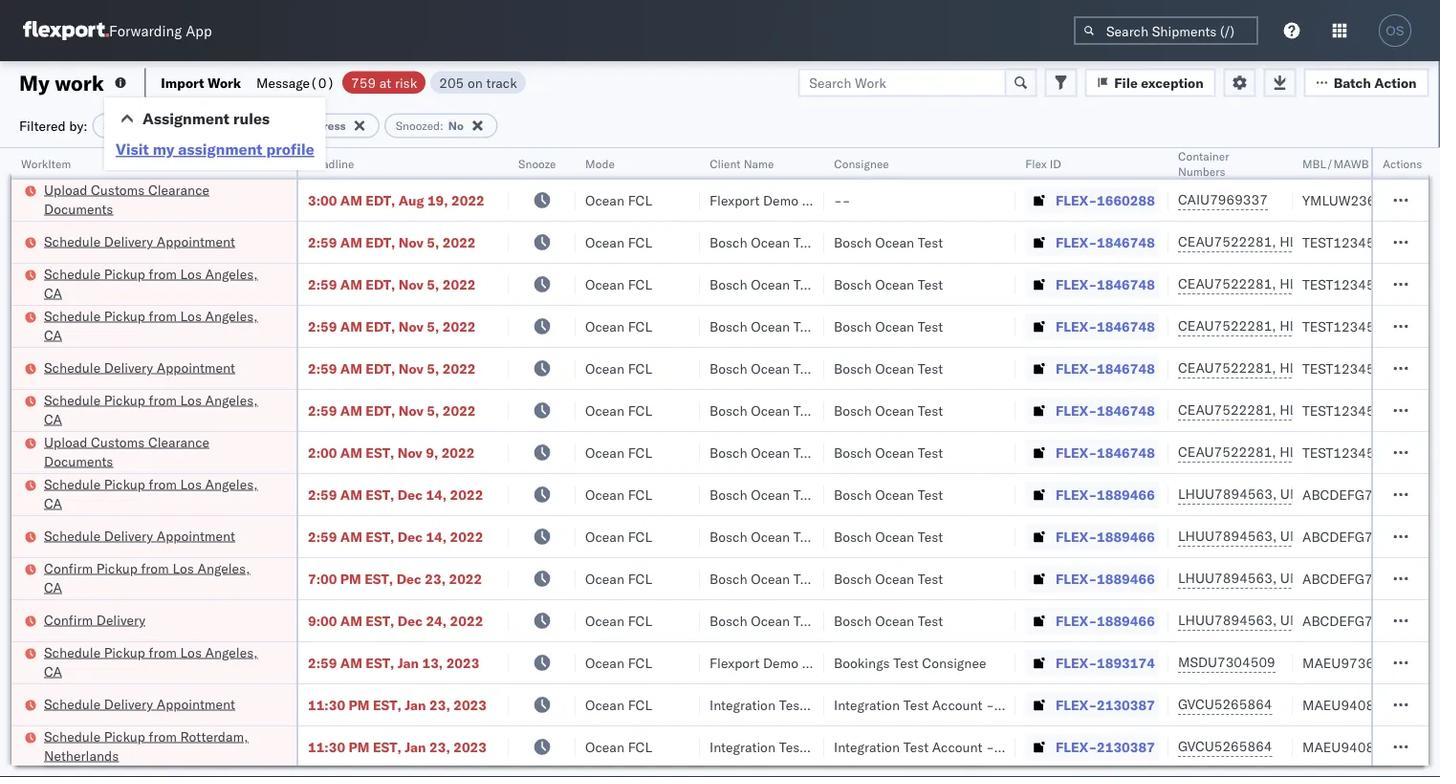 Task type: vqa. For each thing, say whether or not it's contained in the screenshot.


Task type: locate. For each thing, give the bounding box(es) containing it.
4 schedule pickup from los angeles, ca from the top
[[44, 476, 258, 512]]

-
[[834, 192, 842, 209], [842, 192, 851, 209], [986, 697, 995, 714], [986, 739, 995, 756]]

flex-1846748 for second schedule pickup from los angeles, ca button from the top the schedule pickup from los angeles, ca link
[[1056, 318, 1155, 335]]

delivery for 4th schedule delivery appointment button from the bottom of the page
[[104, 233, 153, 250]]

account
[[932, 697, 983, 714], [932, 739, 983, 756]]

1 flex-2130387 from the top
[[1056, 697, 1155, 714]]

schedule pickup from los angeles, ca for the schedule pickup from los angeles, ca link for 1st schedule pickup from los angeles, ca button from the bottom of the page
[[44, 644, 258, 680]]

9,
[[426, 444, 438, 461]]

12 ocean fcl from the top
[[585, 655, 652, 672]]

2 demo from the top
[[763, 655, 799, 672]]

flexport demo consignee
[[710, 192, 867, 209], [710, 655, 867, 672]]

1 vertical spatial 2:59 am est, dec 14, 2022
[[308, 529, 483, 545]]

8 schedule from the top
[[44, 644, 101, 661]]

numbers up ymluw236679313
[[1372, 156, 1420, 171]]

13 fcl from the top
[[628, 697, 652, 714]]

1 ca from the top
[[44, 285, 62, 301]]

0 vertical spatial lagerfeld
[[1026, 697, 1083, 714]]

schedule delivery appointment for third schedule delivery appointment button from the top
[[44, 528, 235, 544]]

dec for confirm pickup from los angeles, ca
[[397, 571, 422, 587]]

2 11:30 pm est, jan 23, 2023 from the top
[[308, 739, 487, 756]]

demo left the bookings
[[763, 655, 799, 672]]

0 vertical spatial 11:30 pm est, jan 23, 2023
[[308, 697, 487, 714]]

numbers for mbl/mawb numbers
[[1372, 156, 1420, 171]]

ymluw236679313
[[1303, 192, 1426, 209]]

1 demo from the top
[[763, 192, 799, 209]]

1889466
[[1097, 486, 1155, 503], [1097, 529, 1155, 545], [1097, 571, 1155, 587], [1097, 613, 1155, 629]]

flex- for the schedule pickup from los angeles, ca link for 1st schedule pickup from los angeles, ca button from the bottom of the page
[[1056, 655, 1097, 672]]

resize handle column header for workitem
[[274, 148, 297, 778]]

5 2:59 from the top
[[308, 402, 337, 419]]

13 ocean fcl from the top
[[585, 697, 652, 714]]

10 fcl from the top
[[628, 571, 652, 587]]

1 vertical spatial customs
[[91, 434, 145, 451]]

0 vertical spatial confirm
[[44, 560, 93, 577]]

schedule delivery appointment link for 4th schedule delivery appointment button from the bottom of the page
[[44, 232, 235, 251]]

2 flexport demo consignee from the top
[[710, 655, 867, 672]]

ca
[[44, 285, 62, 301], [44, 327, 62, 343], [44, 411, 62, 428], [44, 495, 62, 512], [44, 579, 62, 596], [44, 663, 62, 680]]

1 vertical spatial upload
[[44, 434, 87, 451]]

1 uetu5238478 from the top
[[1281, 486, 1374, 503]]

11:30 for schedule pickup from rotterdam, netherlands
[[308, 739, 345, 756]]

8 flex- from the top
[[1056, 486, 1097, 503]]

resize handle column header for container numbers
[[1270, 148, 1293, 778]]

1 upload customs clearance documents button from the top
[[44, 180, 272, 220]]

numbers inside container numbers
[[1179, 164, 1226, 178]]

1 vertical spatial flex-2130387
[[1056, 739, 1155, 756]]

4 schedule pickup from los angeles, ca link from the top
[[44, 475, 272, 513]]

schedule delivery appointment link for third schedule delivery appointment button from the top
[[44, 527, 235, 546]]

1 vertical spatial 2130387
[[1097, 739, 1155, 756]]

1 clearance from the top
[[148, 181, 210, 198]]

filtered by:
[[19, 117, 88, 134]]

schedule pickup from rotterdam, netherlands button
[[44, 727, 272, 768]]

abcdefg78456546 for schedule pickup from los angeles, ca
[[1303, 486, 1431, 503]]

abcdefg78456546 for confirm pickup from los angeles, ca
[[1303, 571, 1431, 587]]

1 vertical spatial integration test account - karl lagerfeld
[[834, 739, 1083, 756]]

0 vertical spatial karl
[[998, 697, 1023, 714]]

0 vertical spatial upload customs clearance documents
[[44, 181, 210, 217]]

19,
[[427, 192, 448, 209]]

1 2:59 from the top
[[308, 234, 337, 251]]

2 schedule pickup from los angeles, ca link from the top
[[44, 307, 272, 345]]

0 vertical spatial flex-2130387
[[1056, 697, 1155, 714]]

2 test123456 from the top
[[1303, 276, 1384, 293]]

0 vertical spatial gvcu5265864
[[1179, 696, 1273, 713]]

4 2:59 am edt, nov 5, 2022 from the top
[[308, 360, 476, 377]]

0 vertical spatial 2023
[[446, 655, 480, 672]]

2 documents from the top
[[44, 453, 113, 470]]

from
[[149, 265, 177, 282], [149, 308, 177, 324], [149, 392, 177, 408], [149, 476, 177, 493], [141, 560, 169, 577], [149, 644, 177, 661], [149, 728, 177, 745]]

2 vertical spatial pm
[[349, 739, 370, 756]]

test
[[794, 234, 819, 251], [918, 234, 943, 251], [794, 276, 819, 293], [918, 276, 943, 293], [794, 318, 819, 335], [918, 318, 943, 335], [794, 360, 819, 377], [918, 360, 943, 377], [794, 402, 819, 419], [918, 402, 943, 419], [794, 444, 819, 461], [918, 444, 943, 461], [794, 486, 819, 503], [918, 486, 943, 503], [794, 529, 819, 545], [918, 529, 943, 545], [794, 571, 819, 587], [918, 571, 943, 587], [794, 613, 819, 629], [918, 613, 943, 629], [894, 655, 919, 672], [904, 697, 929, 714], [904, 739, 929, 756]]

delivery
[[104, 233, 153, 250], [104, 359, 153, 376], [104, 528, 153, 544], [96, 612, 145, 628], [104, 696, 153, 713]]

flex- for 3:00 am edt, aug 19, 2022's upload customs clearance documents link
[[1056, 192, 1097, 209]]

bosch
[[710, 234, 748, 251], [834, 234, 872, 251], [710, 276, 748, 293], [834, 276, 872, 293], [710, 318, 748, 335], [834, 318, 872, 335], [710, 360, 748, 377], [834, 360, 872, 377], [710, 402, 748, 419], [834, 402, 872, 419], [710, 444, 748, 461], [834, 444, 872, 461], [710, 486, 748, 503], [834, 486, 872, 503], [710, 529, 748, 545], [834, 529, 872, 545], [710, 571, 748, 587], [834, 571, 872, 587], [710, 613, 748, 629], [834, 613, 872, 629]]

ca for 1st schedule pickup from los angeles, ca button from the bottom of the page
[[44, 663, 62, 680]]

customs
[[91, 181, 145, 198], [91, 434, 145, 451]]

1 vertical spatial 11:30 pm est, jan 23, 2023
[[308, 739, 487, 756]]

3 flex-1846748 from the top
[[1056, 318, 1155, 335]]

0 horizontal spatial numbers
[[1179, 164, 1226, 178]]

delivery for 3rd schedule delivery appointment button from the bottom of the page
[[104, 359, 153, 376]]

1 horizontal spatial numbers
[[1372, 156, 1420, 171]]

flexport. image
[[23, 21, 109, 40]]

0 vertical spatial pm
[[340, 571, 361, 587]]

6 2:59 from the top
[[308, 486, 337, 503]]

clearance for 2:00 am est, nov 9, 2022
[[148, 434, 210, 451]]

flex-1889466 button
[[1025, 482, 1159, 508], [1025, 482, 1159, 508], [1025, 524, 1159, 551], [1025, 524, 1159, 551], [1025, 566, 1159, 593], [1025, 566, 1159, 593], [1025, 608, 1159, 635], [1025, 608, 1159, 635]]

5 flex-1846748 from the top
[[1056, 402, 1155, 419]]

11:30 pm est, jan 23, 2023 for schedule delivery appointment
[[308, 697, 487, 714]]

my
[[153, 140, 174, 159]]

forwarding app link
[[23, 21, 212, 40]]

flex-1846748 for the schedule pickup from los angeles, ca link corresponding to fifth schedule pickup from los angeles, ca button from the bottom of the page
[[1056, 276, 1155, 293]]

0 vertical spatial upload customs clearance documents link
[[44, 180, 272, 219]]

3:00 am edt, aug 19, 2022
[[308, 192, 485, 209]]

flex-1846748 for upload customs clearance documents link associated with 2:00 am est, nov 9, 2022
[[1056, 444, 1155, 461]]

3 hlxu803 from the top
[[1382, 318, 1441, 334]]

2:59 am est, dec 14, 2022 for schedule delivery appointment
[[308, 529, 483, 545]]

0 vertical spatial 11:30
[[308, 697, 345, 714]]

uetu5238478 for schedule pickup from los angeles, ca
[[1281, 486, 1374, 503]]

6 flex- from the top
[[1056, 402, 1097, 419]]

2:00
[[308, 444, 337, 461]]

2:59 am est, dec 14, 2022
[[308, 486, 483, 503], [308, 529, 483, 545]]

2 lagerfeld from the top
[[1026, 739, 1083, 756]]

5 ceau7522281, from the top
[[1179, 402, 1277, 419]]

schedule
[[44, 233, 101, 250], [44, 265, 101, 282], [44, 308, 101, 324], [44, 359, 101, 376], [44, 392, 101, 408], [44, 476, 101, 493], [44, 528, 101, 544], [44, 644, 101, 661], [44, 696, 101, 713], [44, 728, 101, 745]]

confirm up the confirm delivery
[[44, 560, 93, 577]]

import work button
[[153, 61, 249, 104]]

demo for -
[[763, 192, 799, 209]]

0 vertical spatial flexport demo consignee
[[710, 192, 867, 209]]

from inside schedule pickup from rotterdam, netherlands
[[149, 728, 177, 745]]

1 vertical spatial integration
[[834, 739, 900, 756]]

0 vertical spatial documents
[[44, 200, 113, 217]]

numbers down 'container' on the right of the page
[[1179, 164, 1226, 178]]

0 vertical spatial integration
[[834, 697, 900, 714]]

1 flex- from the top
[[1056, 192, 1097, 209]]

0 vertical spatial 2:59 am est, dec 14, 2022
[[308, 486, 483, 503]]

2 schedule delivery appointment link from the top
[[44, 358, 235, 377]]

dec down '2:00 am est, nov 9, 2022'
[[398, 486, 423, 503]]

11:30 for schedule delivery appointment
[[308, 697, 345, 714]]

resize handle column header
[[274, 148, 297, 778], [486, 148, 509, 778], [553, 148, 576, 778], [677, 148, 700, 778], [802, 148, 825, 778], [993, 148, 1016, 778], [1146, 148, 1169, 778], [1270, 148, 1293, 778], [1406, 148, 1429, 778]]

gvcu5265864
[[1179, 696, 1273, 713], [1179, 738, 1273, 755]]

0 vertical spatial 23,
[[425, 571, 446, 587]]

1 14, from the top
[[426, 486, 447, 503]]

upload customs clearance documents link for 3:00 am edt, aug 19, 2022
[[44, 180, 272, 219]]

consignee inside button
[[834, 156, 889, 171]]

confirm for confirm delivery
[[44, 612, 93, 628]]

1 vertical spatial account
[[932, 739, 983, 756]]

2:59 for 4th schedule pickup from los angeles, ca button from the top
[[308, 486, 337, 503]]

5,
[[427, 234, 439, 251], [427, 276, 439, 293], [427, 318, 439, 335], [427, 360, 439, 377], [427, 402, 439, 419]]

1 karl from the top
[[998, 697, 1023, 714]]

0 vertical spatial customs
[[91, 181, 145, 198]]

5 schedule pickup from los angeles, ca link from the top
[[44, 643, 272, 682]]

0 vertical spatial integration test account - karl lagerfeld
[[834, 697, 1083, 714]]

dec up 9:00 am est, dec 24, 2022
[[397, 571, 422, 587]]

2 1889466 from the top
[[1097, 529, 1155, 545]]

2:59 for 3rd schedule pickup from los angeles, ca button from the bottom of the page
[[308, 402, 337, 419]]

1846748
[[1097, 234, 1155, 251], [1097, 276, 1155, 293], [1097, 318, 1155, 335], [1097, 360, 1155, 377], [1097, 402, 1155, 419], [1097, 444, 1155, 461]]

upload customs clearance documents link for 2:00 am est, nov 9, 2022
[[44, 433, 272, 471]]

3 schedule pickup from los angeles, ca link from the top
[[44, 391, 272, 429]]

Search Shipments (/) text field
[[1074, 16, 1259, 45]]

flex-2130387
[[1056, 697, 1155, 714], [1056, 739, 1155, 756]]

resize handle column header for client name
[[802, 148, 825, 778]]

: for status
[[137, 119, 141, 133]]

14, for schedule delivery appointment
[[426, 529, 447, 545]]

delivery for third schedule delivery appointment button from the top
[[104, 528, 153, 544]]

flex-1846748
[[1056, 234, 1155, 251], [1056, 276, 1155, 293], [1056, 318, 1155, 335], [1056, 360, 1155, 377], [1056, 402, 1155, 419], [1056, 444, 1155, 461]]

visit my assignment profile
[[116, 140, 314, 159]]

1 lhuu7894563, uetu5238478 from the top
[[1179, 486, 1374, 503]]

schedule delivery appointment link for first schedule delivery appointment button from the bottom of the page
[[44, 695, 235, 714]]

ceau7522281, hlxu6269489, hlxu803
[[1179, 233, 1441, 250], [1179, 275, 1441, 292], [1179, 318, 1441, 334], [1179, 360, 1441, 376], [1179, 402, 1441, 419], [1179, 444, 1441, 461]]

1 vertical spatial 23,
[[430, 697, 450, 714]]

numbers inside mbl/mawb numbers button
[[1372, 156, 1420, 171]]

5 resize handle column header from the left
[[802, 148, 825, 778]]

0 vertical spatial maeu9408431
[[1303, 697, 1400, 714]]

confirm inside confirm pickup from los angeles, ca
[[44, 560, 93, 577]]

2 lhuu7894563, from the top
[[1179, 528, 1277, 545]]

7 flex- from the top
[[1056, 444, 1097, 461]]

2 lhuu7894563, uetu5238478 from the top
[[1179, 528, 1374, 545]]

5 1846748 from the top
[[1097, 402, 1155, 419]]

0 vertical spatial 14,
[[426, 486, 447, 503]]

5 test123456 from the top
[[1303, 402, 1384, 419]]

ceau7522281,
[[1179, 233, 1277, 250], [1179, 275, 1277, 292], [1179, 318, 1277, 334], [1179, 360, 1277, 376], [1179, 402, 1277, 419], [1179, 444, 1277, 461]]

1 vertical spatial documents
[[44, 453, 113, 470]]

schedule pickup from los angeles, ca
[[44, 265, 258, 301], [44, 308, 258, 343], [44, 392, 258, 428], [44, 476, 258, 512], [44, 644, 258, 680]]

1 vertical spatial clearance
[[148, 434, 210, 451]]

5 hlxu6269489, from the top
[[1280, 402, 1378, 419]]

1 2:59 am edt, nov 5, 2022 from the top
[[308, 234, 476, 251]]

23,
[[425, 571, 446, 587], [430, 697, 450, 714], [430, 739, 450, 756]]

6 ceau7522281, hlxu6269489, hlxu803 from the top
[[1179, 444, 1441, 461]]

action
[[1375, 74, 1417, 91]]

edt,
[[366, 192, 395, 209], [366, 234, 395, 251], [366, 276, 395, 293], [366, 318, 395, 335], [366, 360, 395, 377], [366, 402, 395, 419]]

flexport for bookings test consignee
[[710, 655, 760, 672]]

0 vertical spatial jan
[[398, 655, 419, 672]]

consignee
[[834, 156, 889, 171], [802, 192, 867, 209], [802, 655, 867, 672], [922, 655, 987, 672]]

test123456
[[1303, 234, 1384, 251], [1303, 276, 1384, 293], [1303, 318, 1384, 335], [1303, 360, 1384, 377], [1303, 402, 1384, 419], [1303, 444, 1384, 461]]

dec up 7:00 pm est, dec 23, 2022
[[398, 529, 423, 545]]

: left no
[[440, 119, 444, 133]]

3 lhuu7894563, from the top
[[1179, 570, 1277, 587]]

confirm pickup from los angeles, ca link
[[44, 559, 272, 597]]

lagerfeld for schedule delivery appointment
[[1026, 697, 1083, 714]]

0 vertical spatial account
[[932, 697, 983, 714]]

schedule pickup from los angeles, ca link for 1st schedule pickup from los angeles, ca button from the bottom of the page
[[44, 643, 272, 682]]

6 test123456 from the top
[[1303, 444, 1384, 461]]

maeu9408431 for schedule pickup from rotterdam, netherlands
[[1303, 739, 1400, 756]]

schedule pickup from los angeles, ca link for fifth schedule pickup from los angeles, ca button from the bottom of the page
[[44, 264, 272, 303]]

2 upload customs clearance documents button from the top
[[44, 433, 272, 473]]

: left ready
[[137, 119, 141, 133]]

0 horizontal spatial :
[[137, 119, 141, 133]]

aug
[[399, 192, 424, 209]]

bosch ocean test
[[710, 234, 819, 251], [834, 234, 943, 251], [710, 276, 819, 293], [834, 276, 943, 293], [710, 318, 819, 335], [834, 318, 943, 335], [710, 360, 819, 377], [834, 360, 943, 377], [710, 402, 819, 419], [834, 402, 943, 419], [710, 444, 819, 461], [834, 444, 943, 461], [710, 486, 819, 503], [834, 486, 943, 503], [710, 529, 819, 545], [834, 529, 943, 545], [710, 571, 819, 587], [834, 571, 943, 587], [710, 613, 819, 629], [834, 613, 943, 629]]

2:59 am est, dec 14, 2022 down '2:00 am est, nov 9, 2022'
[[308, 486, 483, 503]]

los
[[180, 265, 202, 282], [180, 308, 202, 324], [180, 392, 202, 408], [180, 476, 202, 493], [173, 560, 194, 577], [180, 644, 202, 661]]

resize handle column header for consignee
[[993, 148, 1016, 778]]

dec
[[398, 486, 423, 503], [398, 529, 423, 545], [397, 571, 422, 587], [398, 613, 423, 629]]

1 vertical spatial flexport
[[710, 655, 760, 672]]

6 ocean fcl from the top
[[585, 402, 652, 419]]

integration for schedule delivery appointment
[[834, 697, 900, 714]]

flexport demo consignee for -
[[710, 192, 867, 209]]

2:59 am est, dec 14, 2022 up 7:00 pm est, dec 23, 2022
[[308, 529, 483, 545]]

numbers for container numbers
[[1179, 164, 1226, 178]]

1 vertical spatial maeu9408431
[[1303, 739, 1400, 756]]

schedule pickup from los angeles, ca link for second schedule pickup from los angeles, ca button from the top
[[44, 307, 272, 345]]

schedule inside schedule pickup from rotterdam, netherlands
[[44, 728, 101, 745]]

1 vertical spatial confirm
[[44, 612, 93, 628]]

0 vertical spatial upload
[[44, 181, 87, 198]]

3 5, from the top
[[427, 318, 439, 335]]

1660288
[[1097, 192, 1155, 209]]

jan
[[398, 655, 419, 672], [405, 697, 426, 714], [405, 739, 426, 756]]

1 fcl from the top
[[628, 192, 652, 209]]

1 vertical spatial flexport demo consignee
[[710, 655, 867, 672]]

1 vertical spatial upload customs clearance documents link
[[44, 433, 272, 471]]

customs for 2:00 am est, nov 9, 2022
[[91, 434, 145, 451]]

documents for 3:00
[[44, 200, 113, 217]]

lhuu7894563, uetu5238478 for confirm pickup from los angeles, ca
[[1179, 570, 1374, 587]]

schedule delivery appointment
[[44, 233, 235, 250], [44, 359, 235, 376], [44, 528, 235, 544], [44, 696, 235, 713]]

23, for rotterdam,
[[430, 739, 450, 756]]

integration test account - karl lagerfeld for schedule pickup from rotterdam, netherlands
[[834, 739, 1083, 756]]

2 flexport from the top
[[710, 655, 760, 672]]

14, up 7:00 pm est, dec 23, 2022
[[426, 529, 447, 545]]

at
[[380, 74, 391, 91]]

ocean
[[585, 192, 625, 209], [585, 234, 625, 251], [751, 234, 790, 251], [875, 234, 915, 251], [585, 276, 625, 293], [751, 276, 790, 293], [875, 276, 915, 293], [585, 318, 625, 335], [751, 318, 790, 335], [875, 318, 915, 335], [585, 360, 625, 377], [751, 360, 790, 377], [875, 360, 915, 377], [585, 402, 625, 419], [751, 402, 790, 419], [875, 402, 915, 419], [585, 444, 625, 461], [751, 444, 790, 461], [875, 444, 915, 461], [585, 486, 625, 503], [751, 486, 790, 503], [875, 486, 915, 503], [585, 529, 625, 545], [751, 529, 790, 545], [875, 529, 915, 545], [585, 571, 625, 587], [751, 571, 790, 587], [875, 571, 915, 587], [585, 613, 625, 629], [751, 613, 790, 629], [875, 613, 915, 629], [585, 655, 625, 672], [585, 697, 625, 714], [585, 739, 625, 756]]

flex- for the schedule pickup from los angeles, ca link corresponding to fifth schedule pickup from los angeles, ca button from the bottom of the page
[[1056, 276, 1097, 293]]

4 flex- from the top
[[1056, 318, 1097, 335]]

1 vertical spatial upload customs clearance documents
[[44, 434, 210, 470]]

2 vertical spatial jan
[[405, 739, 426, 756]]

2:00 am est, nov 9, 2022
[[308, 444, 475, 461]]

1 vertical spatial upload customs clearance documents button
[[44, 433, 272, 473]]

confirm inside confirm delivery link
[[44, 612, 93, 628]]

schedule pickup from los angeles, ca button
[[44, 264, 272, 305], [44, 307, 272, 347], [44, 391, 272, 431], [44, 475, 272, 515], [44, 643, 272, 683]]

2 hlxu6269489, from the top
[[1280, 275, 1378, 292]]

3 flex-1889466 from the top
[[1056, 571, 1155, 587]]

container
[[1179, 149, 1230, 163]]

1 confirm from the top
[[44, 560, 93, 577]]

1846748 for 2:00 am est, nov 9, 2022 upload customs clearance documents button
[[1097, 444, 1155, 461]]

1 upload customs clearance documents from the top
[[44, 181, 210, 217]]

import
[[161, 74, 204, 91]]

1 vertical spatial lagerfeld
[[1026, 739, 1083, 756]]

hlxu6269489, for 2:00 am est, nov 9, 2022 upload customs clearance documents button
[[1280, 444, 1378, 461]]

14 fcl from the top
[[628, 739, 652, 756]]

205 on track
[[439, 74, 517, 91]]

14,
[[426, 486, 447, 503], [426, 529, 447, 545]]

7:00 pm est, dec 23, 2022
[[308, 571, 482, 587]]

2:59 for 1st schedule pickup from los angeles, ca button from the bottom of the page
[[308, 655, 337, 672]]

confirm down confirm pickup from los angeles, ca
[[44, 612, 93, 628]]

flex-2130387 for schedule delivery appointment
[[1056, 697, 1155, 714]]

gvcu5265864 for schedule pickup from rotterdam, netherlands
[[1179, 738, 1273, 755]]

los inside confirm pickup from los angeles, ca
[[173, 560, 194, 577]]

assignment
[[178, 140, 263, 159]]

2 maeu9408431 from the top
[[1303, 739, 1400, 756]]

2 upload from the top
[[44, 434, 87, 451]]

7 ocean fcl from the top
[[585, 444, 652, 461]]

2 vertical spatial 23,
[[430, 739, 450, 756]]

1 vertical spatial gvcu5265864
[[1179, 738, 1273, 755]]

work
[[208, 74, 241, 91]]

7 schedule from the top
[[44, 528, 101, 544]]

1 vertical spatial 14,
[[426, 529, 447, 545]]

1 schedule delivery appointment link from the top
[[44, 232, 235, 251]]

0 vertical spatial flexport
[[710, 192, 760, 209]]

resize handle column header for deadline
[[486, 148, 509, 778]]

pm for los
[[340, 571, 361, 587]]

upload customs clearance documents
[[44, 181, 210, 217], [44, 434, 210, 470]]

1 vertical spatial karl
[[998, 739, 1023, 756]]

confirm for confirm pickup from los angeles, ca
[[44, 560, 93, 577]]

3 am from the top
[[340, 276, 362, 293]]

2 1846748 from the top
[[1097, 276, 1155, 293]]

upload customs clearance documents link
[[44, 180, 272, 219], [44, 433, 272, 471]]

mbl/mawb numbers button
[[1293, 152, 1441, 171]]

11:30 pm est, jan 23, 2023 for schedule pickup from rotterdam, netherlands
[[308, 739, 487, 756]]

1 resize handle column header from the left
[[274, 148, 297, 778]]

schedule pickup from los angeles, ca link for 4th schedule pickup from los angeles, ca button from the top
[[44, 475, 272, 513]]

14 flex- from the top
[[1056, 739, 1097, 756]]

2 ceau7522281, hlxu6269489, hlxu803 from the top
[[1179, 275, 1441, 292]]

pickup inside confirm pickup from los angeles, ca
[[96, 560, 138, 577]]

1 flexport demo consignee from the top
[[710, 192, 867, 209]]

0 vertical spatial clearance
[[148, 181, 210, 198]]

1889466 for confirm pickup from los angeles, ca
[[1097, 571, 1155, 587]]

lhuu7894563,
[[1179, 486, 1277, 503], [1179, 528, 1277, 545], [1179, 570, 1277, 587], [1179, 612, 1277, 629]]

1 integration from the top
[[834, 697, 900, 714]]

mbl/mawb numbers
[[1303, 156, 1420, 171]]

1 vertical spatial jan
[[405, 697, 426, 714]]

maeu9408431
[[1303, 697, 1400, 714], [1303, 739, 1400, 756]]

1 integration test account - karl lagerfeld from the top
[[834, 697, 1083, 714]]

confirm delivery
[[44, 612, 145, 628]]

by:
[[69, 117, 88, 134]]

3:00
[[308, 192, 337, 209]]

delivery for confirm delivery button
[[96, 612, 145, 628]]

integration
[[834, 697, 900, 714], [834, 739, 900, 756]]

ca inside confirm pickup from los angeles, ca
[[44, 579, 62, 596]]

0 vertical spatial upload customs clearance documents button
[[44, 180, 272, 220]]

1 horizontal spatial :
[[440, 119, 444, 133]]

import work
[[161, 74, 241, 91]]

0 vertical spatial 2130387
[[1097, 697, 1155, 714]]

from inside confirm pickup from los angeles, ca
[[141, 560, 169, 577]]

pickup
[[104, 265, 145, 282], [104, 308, 145, 324], [104, 392, 145, 408], [104, 476, 145, 493], [96, 560, 138, 577], [104, 644, 145, 661], [104, 728, 145, 745]]

2 5, from the top
[[427, 276, 439, 293]]

1 vertical spatial demo
[[763, 655, 799, 672]]

flex- for the confirm pickup from los angeles, ca link
[[1056, 571, 1097, 587]]

0 vertical spatial demo
[[763, 192, 799, 209]]

demo down name
[[763, 192, 799, 209]]

5 ceau7522281, hlxu6269489, hlxu803 from the top
[[1179, 402, 1441, 419]]

demo for bookings
[[763, 655, 799, 672]]

upload for 2:00 am est, nov 9, 2022
[[44, 434, 87, 451]]

confirm delivery link
[[44, 611, 145, 630]]

2 confirm from the top
[[44, 612, 93, 628]]

2 vertical spatial 2023
[[454, 739, 487, 756]]

1 vertical spatial 11:30
[[308, 739, 345, 756]]

upload for 3:00 am edt, aug 19, 2022
[[44, 181, 87, 198]]

schedule delivery appointment button
[[44, 232, 235, 253], [44, 358, 235, 379], [44, 527, 235, 548], [44, 695, 235, 716]]

lhuu7894563, for confirm pickup from los angeles, ca
[[1179, 570, 1277, 587]]

6 hlxu6269489, from the top
[[1280, 444, 1378, 461]]

lhuu7894563, uetu5238478 for schedule delivery appointment
[[1179, 528, 1374, 545]]

2 2:59 from the top
[[308, 276, 337, 293]]

2 abcdefg78456546 from the top
[[1303, 529, 1431, 545]]

delivery inside button
[[96, 612, 145, 628]]

2 schedule pickup from los angeles, ca button from the top
[[44, 307, 272, 347]]

no
[[448, 119, 464, 133]]

14, down 9,
[[426, 486, 447, 503]]

5 hlxu803 from the top
[[1382, 402, 1441, 419]]

4 hlxu803 from the top
[[1382, 360, 1441, 376]]

1 vertical spatial pm
[[349, 697, 370, 714]]

2 ceau7522281, from the top
[[1179, 275, 1277, 292]]

4 flex-1846748 from the top
[[1056, 360, 1155, 377]]

3 lhuu7894563, uetu5238478 from the top
[[1179, 570, 1374, 587]]

flex-
[[1056, 192, 1097, 209], [1056, 234, 1097, 251], [1056, 276, 1097, 293], [1056, 318, 1097, 335], [1056, 360, 1097, 377], [1056, 402, 1097, 419], [1056, 444, 1097, 461], [1056, 486, 1097, 503], [1056, 529, 1097, 545], [1056, 571, 1097, 587], [1056, 613, 1097, 629], [1056, 655, 1097, 672], [1056, 697, 1097, 714], [1056, 739, 1097, 756]]

flex-1846748 button
[[1025, 229, 1159, 256], [1025, 229, 1159, 256], [1025, 271, 1159, 298], [1025, 271, 1159, 298], [1025, 313, 1159, 340], [1025, 313, 1159, 340], [1025, 355, 1159, 382], [1025, 355, 1159, 382], [1025, 397, 1159, 424], [1025, 397, 1159, 424], [1025, 440, 1159, 466], [1025, 440, 1159, 466]]



Task type: describe. For each thing, give the bounding box(es) containing it.
11 fcl from the top
[[628, 613, 652, 629]]

2:59 for second schedule pickup from los angeles, ca button from the top
[[308, 318, 337, 335]]

est, for first schedule delivery appointment button from the bottom of the page
[[373, 697, 402, 714]]

flex id
[[1025, 156, 1062, 171]]

5 ocean fcl from the top
[[585, 360, 652, 377]]

11 am from the top
[[340, 655, 362, 672]]

est, for "confirm pickup from los angeles, ca" button
[[365, 571, 393, 587]]

name
[[744, 156, 774, 171]]

5 flex- from the top
[[1056, 360, 1097, 377]]

1 hlxu803 from the top
[[1382, 233, 1441, 250]]

flex-1889466 for confirm pickup from los angeles, ca
[[1056, 571, 1155, 587]]

3 schedule delivery appointment button from the top
[[44, 527, 235, 548]]

11 flex- from the top
[[1056, 613, 1097, 629]]

10 ocean fcl from the top
[[585, 571, 652, 587]]

2:59 am est, dec 14, 2022 for schedule pickup from los angeles, ca
[[308, 486, 483, 503]]

5, for second schedule pickup from los angeles, ca button from the top the schedule pickup from los angeles, ca link
[[427, 318, 439, 335]]

bookings
[[834, 655, 890, 672]]

in
[[285, 119, 296, 133]]

7 am from the top
[[340, 444, 362, 461]]

4 appointment from the top
[[157, 696, 235, 713]]

2 schedule delivery appointment button from the top
[[44, 358, 235, 379]]

5 fcl from the top
[[628, 360, 652, 377]]

3 schedule from the top
[[44, 308, 101, 324]]

7 fcl from the top
[[628, 444, 652, 461]]

3 2:59 am edt, nov 5, 2022 from the top
[[308, 318, 476, 335]]

schedule delivery appointment for first schedule delivery appointment button from the bottom of the page
[[44, 696, 235, 713]]

4 lhuu7894563, from the top
[[1179, 612, 1277, 629]]

1 ceau7522281, from the top
[[1179, 233, 1277, 250]]

3 appointment from the top
[[157, 528, 235, 544]]

7:00
[[308, 571, 337, 587]]

4 flex-1889466 from the top
[[1056, 613, 1155, 629]]

mode
[[585, 156, 615, 171]]

759
[[351, 74, 376, 91]]

for
[[182, 119, 198, 133]]

los for 3rd schedule pickup from los angeles, ca button from the bottom of the page
[[180, 392, 202, 408]]

9:00 am est, dec 24, 2022
[[308, 613, 483, 629]]

schedule delivery appointment link for 3rd schedule delivery appointment button from the bottom of the page
[[44, 358, 235, 377]]

client name button
[[700, 152, 805, 171]]

hlxu6269489, for 3rd schedule pickup from los angeles, ca button from the bottom of the page
[[1280, 402, 1378, 419]]

visit my assignment profile link
[[116, 140, 314, 159]]

flex-1846748 for the schedule pickup from los angeles, ca link associated with 3rd schedule pickup from los angeles, ca button from the bottom of the page
[[1056, 402, 1155, 419]]

flex-1660288
[[1056, 192, 1155, 209]]

my
[[19, 69, 50, 96]]

10 am from the top
[[340, 613, 362, 629]]

client
[[710, 156, 741, 171]]

9 am from the top
[[340, 529, 362, 545]]

2 edt, from the top
[[366, 234, 395, 251]]

4 uetu5238478 from the top
[[1281, 612, 1374, 629]]

2 2:59 am edt, nov 5, 2022 from the top
[[308, 276, 476, 293]]

uetu5238478 for schedule delivery appointment
[[1281, 528, 1374, 545]]

hlxu6269489, for second schedule pickup from los angeles, ca button from the top
[[1280, 318, 1378, 334]]

1 ocean fcl from the top
[[585, 192, 652, 209]]

rules
[[233, 109, 270, 128]]

1 schedule from the top
[[44, 233, 101, 250]]

progress
[[298, 119, 346, 133]]

los for second schedule pickup from los angeles, ca button from the top
[[180, 308, 202, 324]]

759 at risk
[[351, 74, 417, 91]]

schedule pickup from los angeles, ca for the schedule pickup from los angeles, ca link corresponding to fifth schedule pickup from los angeles, ca button from the bottom of the page
[[44, 265, 258, 301]]

9:00
[[308, 613, 337, 629]]

confirm delivery button
[[44, 611, 145, 632]]

8 ocean fcl from the top
[[585, 486, 652, 503]]

ca for second schedule pickup from los angeles, ca button from the top
[[44, 327, 62, 343]]

client name
[[710, 156, 774, 171]]

3 edt, from the top
[[366, 276, 395, 293]]

4 schedule from the top
[[44, 359, 101, 376]]

1 vertical spatial 2023
[[454, 697, 487, 714]]

4 am from the top
[[340, 318, 362, 335]]

flex-1889466 for schedule delivery appointment
[[1056, 529, 1155, 545]]

9 schedule from the top
[[44, 696, 101, 713]]

consignee button
[[825, 152, 997, 171]]

batch
[[1334, 74, 1372, 91]]

schedule pickup from rotterdam, netherlands link
[[44, 727, 272, 766]]

1 am from the top
[[340, 192, 362, 209]]

flex id button
[[1016, 152, 1150, 171]]

assignment
[[143, 109, 230, 128]]

1 5, from the top
[[427, 234, 439, 251]]

delivery for first schedule delivery appointment button from the bottom of the page
[[104, 696, 153, 713]]

14, for schedule pickup from los angeles, ca
[[426, 486, 447, 503]]

4 ocean fcl from the top
[[585, 318, 652, 335]]

1 schedule delivery appointment button from the top
[[44, 232, 235, 253]]

3 ocean fcl from the top
[[585, 276, 652, 293]]

5 2:59 am edt, nov 5, 2022 from the top
[[308, 402, 476, 419]]

lhuu7894563, for schedule pickup from los angeles, ca
[[1179, 486, 1277, 503]]

1 schedule pickup from los angeles, ca button from the top
[[44, 264, 272, 305]]

status
[[103, 119, 137, 133]]

2 schedule from the top
[[44, 265, 101, 282]]

dec for schedule delivery appointment
[[398, 529, 423, 545]]

2023 for rotterdam,
[[454, 739, 487, 756]]

integration for schedule pickup from rotterdam, netherlands
[[834, 739, 900, 756]]

2 appointment from the top
[[157, 359, 235, 376]]

flex- for third schedule delivery appointment button from the top schedule delivery appointment "link"
[[1056, 529, 1097, 545]]

schedule pickup from los angeles, ca for the schedule pickup from los angeles, ca link corresponding to 4th schedule pickup from los angeles, ca button from the top
[[44, 476, 258, 512]]

upload customs clearance documents button for 2:00 am est, nov 9, 2022
[[44, 433, 272, 473]]

4 abcdefg78456546 from the top
[[1303, 613, 1431, 629]]

1893174
[[1097, 655, 1155, 672]]

3 schedule pickup from los angeles, ca button from the top
[[44, 391, 272, 431]]

batch action
[[1334, 74, 1417, 91]]

documents for 2:00
[[44, 453, 113, 470]]

flex-2130387 for schedule pickup from rotterdam, netherlands
[[1056, 739, 1155, 756]]

3 fcl from the top
[[628, 276, 652, 293]]

filtered
[[19, 117, 66, 134]]

dec left 24,
[[398, 613, 423, 629]]

4 fcl from the top
[[628, 318, 652, 335]]

(0)
[[310, 74, 335, 91]]

ceau7522281, hlxu6269489, hlxu803 for fifth schedule pickup from los angeles, ca button from the bottom of the page
[[1179, 275, 1441, 292]]

2:59 am est, jan 13, 2023
[[308, 655, 480, 672]]

deadline button
[[298, 152, 490, 171]]

4 schedule pickup from los angeles, ca button from the top
[[44, 475, 272, 515]]

est, for 1st schedule pickup from los angeles, ca button from the bottom of the page
[[366, 655, 394, 672]]

1 test123456 from the top
[[1303, 234, 1384, 251]]

--
[[834, 192, 851, 209]]

2 am from the top
[[340, 234, 362, 251]]

4 test123456 from the top
[[1303, 360, 1384, 377]]

message
[[256, 74, 310, 91]]

flex-1893174
[[1056, 655, 1155, 672]]

4 1846748 from the top
[[1097, 360, 1155, 377]]

1846748 for fifth schedule pickup from los angeles, ca button from the bottom of the page
[[1097, 276, 1155, 293]]

upload customs clearance documents for 2:00 am est, nov 9, 2022
[[44, 434, 210, 470]]

4 1889466 from the top
[[1097, 613, 1155, 629]]

6 fcl from the top
[[628, 402, 652, 419]]

4 edt, from the top
[[366, 318, 395, 335]]

ceau7522281, hlxu6269489, hlxu803 for second schedule pickup from los angeles, ca button from the top
[[1179, 318, 1441, 334]]

account for schedule delivery appointment
[[932, 697, 983, 714]]

13,
[[422, 655, 443, 672]]

1 ceau7522281, hlxu6269489, hlxu803 from the top
[[1179, 233, 1441, 250]]

container numbers
[[1179, 149, 1230, 178]]

profile
[[266, 140, 314, 159]]

4 5, from the top
[[427, 360, 439, 377]]

Search Work text field
[[798, 68, 1007, 97]]

6 am from the top
[[340, 402, 362, 419]]

maeu9736123
[[1303, 655, 1400, 672]]

app
[[186, 22, 212, 40]]

work,
[[201, 119, 231, 133]]

os
[[1386, 23, 1405, 38]]

6 schedule from the top
[[44, 476, 101, 493]]

schedule pickup from los angeles, ca for second schedule pickup from los angeles, ca button from the top the schedule pickup from los angeles, ca link
[[44, 308, 258, 343]]

schedule pickup from rotterdam, netherlands
[[44, 728, 248, 764]]

1 1846748 from the top
[[1097, 234, 1155, 251]]

8 fcl from the top
[[628, 486, 652, 503]]

confirm pickup from los angeles, ca button
[[44, 559, 272, 599]]

flex- for schedule pickup from rotterdam, netherlands link
[[1056, 739, 1097, 756]]

snooze
[[518, 156, 556, 171]]

msdu7304509
[[1179, 654, 1276, 671]]

resize handle column header for mode
[[677, 148, 700, 778]]

4 2:59 from the top
[[308, 360, 337, 377]]

9 ocean fcl from the top
[[585, 529, 652, 545]]

2 ocean fcl from the top
[[585, 234, 652, 251]]

ca for 4th schedule pickup from los angeles, ca button from the top
[[44, 495, 62, 512]]

work
[[55, 69, 104, 96]]

confirm pickup from los angeles, ca
[[44, 560, 250, 596]]

container numbers button
[[1169, 144, 1274, 179]]

205
[[439, 74, 464, 91]]

forwarding
[[109, 22, 182, 40]]

status : ready for work, blocked, in progress
[[103, 119, 346, 133]]

flex- for second schedule pickup from los angeles, ca button from the top the schedule pickup from los angeles, ca link
[[1056, 318, 1097, 335]]

2:59 for third schedule delivery appointment button from the top
[[308, 529, 337, 545]]

message (0)
[[256, 74, 335, 91]]

resize handle column header for flex id
[[1146, 148, 1169, 778]]

schedule delivery appointment for 3rd schedule delivery appointment button from the bottom of the page
[[44, 359, 235, 376]]

karl for schedule pickup from rotterdam, netherlands
[[998, 739, 1023, 756]]

lhuu7894563, uetu5238478 for schedule pickup from los angeles, ca
[[1179, 486, 1374, 503]]

hlxu6269489, for fifth schedule pickup from los angeles, ca button from the bottom of the page
[[1280, 275, 1378, 292]]

visit
[[116, 140, 149, 159]]

1889466 for schedule delivery appointment
[[1097, 529, 1155, 545]]

batch action button
[[1304, 68, 1430, 97]]

bookings test consignee
[[834, 655, 987, 672]]

customs for 3:00 am edt, aug 19, 2022
[[91, 181, 145, 198]]

11 ocean fcl from the top
[[585, 613, 652, 629]]

8 am from the top
[[340, 486, 362, 503]]

pickup inside schedule pickup from rotterdam, netherlands
[[104, 728, 145, 745]]

account for schedule pickup from rotterdam, netherlands
[[932, 739, 983, 756]]

1 edt, from the top
[[366, 192, 395, 209]]

blocked,
[[234, 119, 282, 133]]

2130387 for schedule pickup from rotterdam, netherlands
[[1097, 739, 1155, 756]]

12 fcl from the top
[[628, 655, 652, 672]]

exception
[[1141, 74, 1204, 91]]

2 flex- from the top
[[1056, 234, 1097, 251]]

rotterdam,
[[180, 728, 248, 745]]

workitem
[[21, 156, 71, 171]]

4 hlxu6269489, from the top
[[1280, 360, 1378, 376]]

netherlands
[[44, 748, 119, 764]]

id
[[1050, 156, 1062, 171]]

upload customs clearance documents button for 3:00 am edt, aug 19, 2022
[[44, 180, 272, 220]]

6 edt, from the top
[[366, 402, 395, 419]]

5 edt, from the top
[[366, 360, 395, 377]]

24,
[[426, 613, 447, 629]]

risk
[[395, 74, 417, 91]]

caiu7969337
[[1179, 191, 1268, 208]]

file exception
[[1115, 74, 1204, 91]]

maeu9408431 for schedule delivery appointment
[[1303, 697, 1400, 714]]

on
[[468, 74, 483, 91]]

os button
[[1374, 9, 1418, 53]]

lhuu7894563, for schedule delivery appointment
[[1179, 528, 1277, 545]]

6 hlxu803 from the top
[[1382, 444, 1441, 461]]

1 hlxu6269489, from the top
[[1280, 233, 1378, 250]]

1889466 for schedule pickup from los angeles, ca
[[1097, 486, 1155, 503]]

karl for schedule delivery appointment
[[998, 697, 1023, 714]]

flex- for schedule delivery appointment "link" corresponding to first schedule delivery appointment button from the bottom of the page
[[1056, 697, 1097, 714]]

2:59 for fifth schedule pickup from los angeles, ca button from the bottom of the page
[[308, 276, 337, 293]]

angeles, inside confirm pickup from los angeles, ca
[[198, 560, 250, 577]]

track
[[486, 74, 517, 91]]

ready
[[145, 119, 179, 133]]

los for fifth schedule pickup from los angeles, ca button from the bottom of the page
[[180, 265, 202, 282]]

actions
[[1383, 156, 1423, 171]]

2130387 for schedule delivery appointment
[[1097, 697, 1155, 714]]

integration test account - karl lagerfeld for schedule delivery appointment
[[834, 697, 1083, 714]]

upload customs clearance documents for 3:00 am edt, aug 19, 2022
[[44, 181, 210, 217]]

5 schedule pickup from los angeles, ca button from the top
[[44, 643, 272, 683]]

1846748 for 3rd schedule pickup from los angeles, ca button from the bottom of the page
[[1097, 402, 1155, 419]]

1 appointment from the top
[[157, 233, 235, 250]]

5 am from the top
[[340, 360, 362, 377]]

est, for 4th schedule pickup from los angeles, ca button from the top
[[366, 486, 394, 503]]

mbl/mawb
[[1303, 156, 1369, 171]]

snoozed : no
[[396, 119, 464, 133]]

5 schedule from the top
[[44, 392, 101, 408]]

6 ceau7522281, from the top
[[1179, 444, 1277, 461]]

2 hlxu803 from the top
[[1382, 275, 1441, 292]]

2 fcl from the top
[[628, 234, 652, 251]]

ceau7522281, hlxu6269489, hlxu803 for 2:00 am est, nov 9, 2022 upload customs clearance documents button
[[1179, 444, 1441, 461]]

flex- for the schedule pickup from los angeles, ca link associated with 3rd schedule pickup from los angeles, ca button from the bottom of the page
[[1056, 402, 1097, 419]]

14 ocean fcl from the top
[[585, 739, 652, 756]]

schedule delivery appointment for 4th schedule delivery appointment button from the bottom of the page
[[44, 233, 235, 250]]

: for snoozed
[[440, 119, 444, 133]]

3 ceau7522281, from the top
[[1179, 318, 1277, 334]]

1 flex-1846748 from the top
[[1056, 234, 1155, 251]]

assignment rules
[[143, 109, 270, 128]]

pm for rotterdam,
[[349, 739, 370, 756]]

4 lhuu7894563, uetu5238478 from the top
[[1179, 612, 1374, 629]]

9 fcl from the top
[[628, 529, 652, 545]]

9 resize handle column header from the left
[[1406, 148, 1429, 778]]



